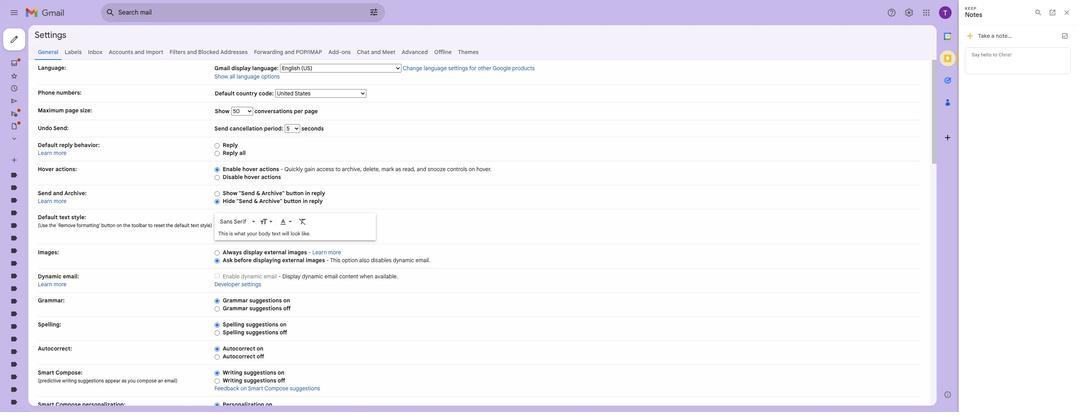 Task type: describe. For each thing, give the bounding box(es) containing it.
reply inside default reply behavior: learn more
[[59, 142, 73, 149]]

style)
[[200, 223, 212, 228]]

import
[[146, 49, 163, 56]]

button for hide "send & archive" button in reply
[[284, 198, 302, 205]]

undo send:
[[38, 125, 69, 132]]

inbox
[[88, 49, 102, 56]]

quickly
[[285, 166, 303, 173]]

disable
[[223, 174, 243, 181]]

enable dynamic email - display dynamic email content when available. developer settings
[[215, 273, 398, 288]]

2 horizontal spatial text
[[272, 230, 281, 237]]

show all language options link
[[215, 73, 280, 80]]

dynamic
[[38, 273, 62, 280]]

1 horizontal spatial dynamic
[[302, 273, 323, 280]]

suggestions inside smart compose: (predictive writing suggestions appear as you compose an email)
[[78, 378, 104, 384]]

default for default country code:
[[215, 90, 235, 97]]

phone
[[38, 89, 55, 96]]

period:
[[264, 125, 283, 132]]

serif
[[234, 218, 246, 225]]

remove formatting ‪(⌘\)‬ image
[[299, 218, 306, 226]]

email)
[[164, 378, 177, 384]]

3 the from the left
[[166, 223, 173, 228]]

also
[[359, 257, 370, 264]]

add-
[[329, 49, 342, 56]]

add-ons
[[329, 49, 351, 56]]

Spelling suggestions on radio
[[215, 322, 220, 328]]

filters and blocked addresses
[[170, 49, 248, 56]]

on down writing suggestions off
[[241, 385, 247, 392]]

autocorrect for autocorrect off
[[223, 353, 255, 360]]

archive" for show
[[262, 190, 285, 197]]

2 email from the left
[[325, 273, 338, 280]]

reply for reply all
[[223, 150, 238, 157]]

0 vertical spatial compose
[[265, 385, 289, 392]]

mark
[[382, 166, 394, 173]]

learn inside dynamic email: learn more
[[38, 281, 52, 288]]

dynamic email: learn more
[[38, 273, 79, 288]]

personalization:
[[82, 401, 125, 408]]

0 horizontal spatial compose
[[56, 401, 81, 408]]

spelling:
[[38, 321, 61, 328]]

show "send & archive" button in reply
[[223, 190, 325, 197]]

hover actions:
[[38, 166, 77, 173]]

gmail image
[[25, 5, 68, 21]]

actions for disable
[[261, 174, 281, 181]]

1 vertical spatial smart
[[248, 385, 263, 392]]

enable hover actions - quickly gain access to archive, delete, mark as read, and snooze controls on hover.
[[223, 166, 492, 173]]

display for always
[[243, 249, 263, 256]]

on up spelling suggestions off
[[280, 321, 287, 328]]

and for archive:
[[53, 190, 63, 197]]

ons
[[342, 49, 351, 56]]

disable hover actions
[[223, 174, 281, 181]]

language:
[[38, 64, 66, 71]]

will
[[282, 230, 289, 237]]

hover for disable
[[244, 174, 260, 181]]

add-ons link
[[329, 49, 351, 56]]

Reply radio
[[215, 143, 220, 149]]

0 horizontal spatial language
[[237, 73, 260, 80]]

Always display external images radio
[[215, 250, 220, 256]]

undo
[[38, 125, 52, 132]]

- up ask before displaying external images - this option also disables dynamic email.
[[309, 249, 311, 256]]

offline link
[[434, 49, 452, 56]]

Grammar suggestions off radio
[[215, 306, 220, 312]]

& for hide
[[254, 198, 258, 205]]

Disable hover actions radio
[[215, 175, 220, 181]]

labels link
[[65, 49, 82, 56]]

products
[[512, 65, 535, 72]]

you
[[128, 378, 136, 384]]

labels
[[65, 49, 82, 56]]

& for show
[[256, 190, 260, 197]]

forwarding and pop/imap link
[[254, 49, 322, 56]]

autocorrect on
[[223, 345, 264, 352]]

content
[[339, 273, 359, 280]]

meet
[[382, 49, 396, 56]]

cancellation
[[230, 125, 263, 132]]

Autocorrect off radio
[[215, 354, 220, 360]]

is
[[229, 230, 233, 237]]

conversations per page
[[253, 108, 318, 115]]

grammar:
[[38, 297, 65, 304]]

before
[[234, 257, 252, 264]]

compose
[[137, 378, 157, 384]]

developer
[[215, 281, 240, 288]]

read,
[[403, 166, 416, 173]]

on left hover.
[[469, 166, 475, 173]]

an
[[158, 378, 163, 384]]

learn up ask before displaying external images - this option also disables dynamic email.
[[313, 249, 327, 256]]

for
[[469, 65, 477, 72]]

on down spelling suggestions off
[[257, 345, 264, 352]]

on down feedback on smart compose suggestions
[[266, 401, 272, 408]]

on down display
[[283, 297, 290, 304]]

0 vertical spatial images
[[288, 249, 307, 256]]

displaying
[[253, 257, 281, 264]]

hover
[[38, 166, 54, 173]]

to inside default text style: (use the 'remove formatting' button on the toolbar to reset the default text style)
[[148, 223, 153, 228]]

suggestions for writing suggestions off
[[244, 377, 276, 384]]

Writing suggestions on radio
[[215, 370, 220, 376]]

filters and blocked addresses link
[[170, 49, 248, 56]]

per
[[294, 108, 303, 115]]

show for show all language options
[[215, 73, 228, 80]]

1 horizontal spatial to
[[336, 166, 341, 173]]

archive:
[[64, 190, 87, 197]]

feedback on smart compose suggestions
[[215, 385, 320, 392]]

1 horizontal spatial as
[[396, 166, 401, 173]]

search mail image
[[103, 6, 118, 20]]

compose:
[[56, 369, 82, 376]]

in for show "send & archive" button in reply
[[305, 190, 310, 197]]

settings inside enable dynamic email - display dynamic email content when available. developer settings
[[242, 281, 261, 288]]

side panel section
[[937, 25, 959, 406]]

Enable hover actions radio
[[215, 167, 220, 173]]

pop/imap
[[296, 49, 322, 56]]

on up feedback on smart compose suggestions
[[278, 369, 285, 376]]

send cancellation period:
[[215, 125, 285, 132]]

delete,
[[363, 166, 380, 173]]

learn more link for email:
[[38, 281, 67, 288]]

1 horizontal spatial this
[[330, 257, 341, 264]]

code:
[[259, 90, 274, 97]]

default for default reply behavior: learn more
[[38, 142, 58, 149]]

Show "Send & Archive" button in reply radio
[[215, 191, 220, 197]]

off for spelling suggestions on
[[280, 329, 287, 336]]

hover.
[[477, 166, 492, 173]]

smart compose: (predictive writing suggestions appear as you compose an email)
[[38, 369, 177, 384]]

suggestions for writing suggestions on
[[244, 369, 276, 376]]

always display external images - learn more
[[223, 249, 341, 256]]

more inside dynamic email: learn more
[[54, 281, 67, 288]]

learn more link for reply
[[38, 150, 67, 157]]

(use
[[38, 223, 48, 228]]

gain
[[305, 166, 315, 173]]

learn inside send and archive: learn more
[[38, 198, 52, 205]]

personalization
[[223, 401, 264, 408]]

smart for smart compose personalization:
[[38, 401, 54, 408]]

enable for enable dynamic email
[[223, 273, 240, 280]]

Personalization on radio
[[215, 402, 220, 408]]

access
[[317, 166, 334, 173]]

actions:
[[55, 166, 77, 173]]

0 horizontal spatial page
[[65, 107, 79, 114]]

chat and meet
[[357, 49, 396, 56]]

sans
[[220, 218, 233, 225]]

hide
[[223, 198, 235, 205]]

archive" for hide
[[259, 198, 282, 205]]

writing suggestions off
[[223, 377, 285, 384]]



Task type: locate. For each thing, give the bounding box(es) containing it.
learn up the (use
[[38, 198, 52, 205]]

0 vertical spatial archive"
[[262, 190, 285, 197]]

writing for writing suggestions off
[[223, 377, 242, 384]]

autocorrect off
[[223, 353, 264, 360]]

like.
[[302, 230, 311, 237]]

enable up developer at left
[[223, 273, 240, 280]]

on inside default text style: (use the 'remove formatting' button on the toolbar to reset the default text style)
[[117, 223, 122, 228]]

spelling for spelling suggestions on
[[223, 321, 244, 328]]

in
[[305, 190, 310, 197], [303, 198, 308, 205]]

0 vertical spatial &
[[256, 190, 260, 197]]

off for grammar suggestions on
[[283, 305, 291, 312]]

1 vertical spatial external
[[282, 257, 304, 264]]

0 vertical spatial "send
[[239, 190, 255, 197]]

support image
[[887, 8, 897, 17]]

1 vertical spatial enable
[[223, 273, 240, 280]]

all down gmail
[[230, 73, 235, 80]]

2 reply from the top
[[223, 150, 238, 157]]

more down the archive:
[[54, 198, 67, 205]]

blocked
[[198, 49, 219, 56]]

show up hide
[[223, 190, 238, 197]]

sans serif
[[220, 218, 246, 225]]

writing right writing suggestions on radio
[[223, 369, 242, 376]]

as inside smart compose: (predictive writing suggestions appear as you compose an email)
[[122, 378, 127, 384]]

hover for enable
[[243, 166, 258, 173]]

1 horizontal spatial all
[[239, 150, 246, 157]]

default for default text style: (use the 'remove formatting' button on the toolbar to reset the default text style)
[[38, 214, 58, 221]]

default inside default reply behavior: learn more
[[38, 142, 58, 149]]

external up displaying
[[264, 249, 286, 256]]

body
[[259, 230, 271, 237]]

0 vertical spatial all
[[230, 73, 235, 80]]

- inside enable dynamic email - display dynamic email content when available. developer settings
[[279, 273, 281, 280]]

send for send and archive: learn more
[[38, 190, 52, 197]]

hover up disable hover actions
[[243, 166, 258, 173]]

accounts
[[109, 49, 133, 56]]

button right formatting'
[[101, 223, 115, 228]]

display up before
[[243, 249, 263, 256]]

settings image
[[905, 8, 914, 17]]

and left import
[[135, 49, 145, 56]]

smart inside smart compose: (predictive writing suggestions appear as you compose an email)
[[38, 369, 54, 376]]

actions up disable hover actions
[[259, 166, 279, 173]]

0 vertical spatial display
[[232, 65, 251, 72]]

always
[[223, 249, 242, 256]]

- left display
[[279, 273, 281, 280]]

0 vertical spatial show
[[215, 73, 228, 80]]

on left toolbar
[[117, 223, 122, 228]]

page right 'per'
[[305, 108, 318, 115]]

0 horizontal spatial all
[[230, 73, 235, 80]]

learn down dynamic
[[38, 281, 52, 288]]

change language settings for other google products
[[403, 65, 535, 72]]

reply for reply
[[223, 142, 238, 149]]

chat
[[357, 49, 370, 56]]

"send down disable hover actions
[[239, 190, 255, 197]]

Search mail text field
[[118, 9, 347, 17]]

None search field
[[101, 3, 385, 22]]

learn up hover
[[38, 150, 52, 157]]

0 vertical spatial default
[[215, 90, 235, 97]]

-
[[281, 166, 283, 173], [309, 249, 311, 256], [327, 257, 329, 264], [279, 273, 281, 280]]

to right "access"
[[336, 166, 341, 173]]

the right reset
[[166, 223, 173, 228]]

reply down send:
[[59, 142, 73, 149]]

and right read,
[[417, 166, 426, 173]]

hover right disable
[[244, 174, 260, 181]]

0 vertical spatial button
[[286, 190, 304, 197]]

suggestions for spelling suggestions off
[[246, 329, 278, 336]]

button up hide "send & archive" button in reply
[[286, 190, 304, 197]]

0 vertical spatial reply
[[59, 142, 73, 149]]

writing suggestions on
[[223, 369, 285, 376]]

main menu image
[[9, 8, 19, 17]]

themes link
[[458, 49, 479, 56]]

1 the from the left
[[49, 223, 56, 228]]

chat and meet link
[[357, 49, 396, 56]]

0 horizontal spatial this
[[219, 230, 228, 237]]

toolbar
[[132, 223, 147, 228]]

this left option
[[330, 257, 341, 264]]

writing up feedback
[[223, 377, 242, 384]]

1 vertical spatial as
[[122, 378, 127, 384]]

and for import
[[135, 49, 145, 56]]

language down offline
[[424, 65, 447, 72]]

spelling for spelling suggestions off
[[223, 329, 244, 336]]

1 vertical spatial images
[[306, 257, 325, 264]]

1 vertical spatial show
[[215, 108, 231, 115]]

0 vertical spatial writing
[[223, 369, 242, 376]]

archive" down show "send & archive" button in reply
[[259, 198, 282, 205]]

settings
[[35, 29, 66, 40]]

1 vertical spatial settings
[[242, 281, 261, 288]]

compose down the writing at the bottom
[[56, 401, 81, 408]]

in up remove formatting ‪(⌘\)‬ image on the left of page
[[303, 198, 308, 205]]

and inside send and archive: learn more
[[53, 190, 63, 197]]

1 vertical spatial writing
[[223, 377, 242, 384]]

snooze
[[428, 166, 446, 173]]

reply down "access"
[[312, 190, 325, 197]]

send inside send and archive: learn more
[[38, 190, 52, 197]]

style:
[[71, 214, 86, 221]]

learn more link up hover actions: at left
[[38, 150, 67, 157]]

country
[[236, 90, 257, 97]]

1 spelling from the top
[[223, 321, 244, 328]]

language down the gmail display language:
[[237, 73, 260, 80]]

learn more link down dynamic
[[38, 281, 67, 288]]

off down grammar suggestions on
[[283, 305, 291, 312]]

when
[[360, 273, 373, 280]]

1 horizontal spatial text
[[191, 223, 199, 228]]

1 enable from the top
[[223, 166, 241, 173]]

0 vertical spatial grammar
[[223, 297, 248, 304]]

0 vertical spatial enable
[[223, 166, 241, 173]]

hover
[[243, 166, 258, 173], [244, 174, 260, 181]]

actions for enable
[[259, 166, 279, 173]]

filters
[[170, 49, 186, 56]]

1 vertical spatial spelling
[[223, 329, 244, 336]]

language:
[[252, 65, 279, 72]]

personalization on
[[223, 401, 272, 408]]

dynamic up developer settings link
[[241, 273, 262, 280]]

button down show "send & archive" button in reply
[[284, 198, 302, 205]]

2 horizontal spatial dynamic
[[393, 257, 414, 264]]

email down displaying
[[264, 273, 277, 280]]

Autocorrect on radio
[[215, 346, 220, 352]]

spelling
[[223, 321, 244, 328], [223, 329, 244, 336]]

settings left for
[[448, 65, 468, 72]]

suggestions for grammar suggestions on
[[249, 297, 282, 304]]

2 horizontal spatial the
[[166, 223, 173, 228]]

to left reset
[[148, 223, 153, 228]]

reply for show "send & archive" button in reply
[[312, 190, 325, 197]]

0 horizontal spatial settings
[[242, 281, 261, 288]]

0 vertical spatial to
[[336, 166, 341, 173]]

autocorrect up autocorrect off
[[223, 345, 255, 352]]

settings
[[448, 65, 468, 72], [242, 281, 261, 288]]

2 spelling from the top
[[223, 329, 244, 336]]

more down dynamic
[[54, 281, 67, 288]]

text left the style)
[[191, 223, 199, 228]]

send up reply option
[[215, 125, 228, 132]]

all for reply
[[239, 150, 246, 157]]

0 horizontal spatial as
[[122, 378, 127, 384]]

1 vertical spatial send
[[38, 190, 52, 197]]

default inside default text style: (use the 'remove formatting' button on the toolbar to reset the default text style)
[[38, 214, 58, 221]]

change language settings for other google products link
[[403, 65, 535, 72]]

forwarding
[[254, 49, 283, 56]]

show down gmail
[[215, 73, 228, 80]]

actions up show "send & archive" button in reply
[[261, 174, 281, 181]]

formatting options toolbar
[[217, 214, 374, 229]]

0 vertical spatial hover
[[243, 166, 258, 173]]

off down spelling suggestions on at the left of the page
[[280, 329, 287, 336]]

1 vertical spatial display
[[243, 249, 263, 256]]

0 vertical spatial reply
[[223, 142, 238, 149]]

display
[[232, 65, 251, 72], [243, 249, 263, 256]]

1 horizontal spatial compose
[[265, 385, 289, 392]]

button inside default text style: (use the 'remove formatting' button on the toolbar to reset the default text style)
[[101, 223, 115, 228]]

0 vertical spatial this
[[219, 230, 228, 237]]

0 vertical spatial actions
[[259, 166, 279, 173]]

learn
[[38, 150, 52, 157], [38, 198, 52, 205], [313, 249, 327, 256], [38, 281, 52, 288]]

spelling right spelling suggestions off radio
[[223, 329, 244, 336]]

show down 'default country code:'
[[215, 108, 231, 115]]

advanced
[[402, 49, 428, 56]]

accounts and import link
[[109, 49, 163, 56]]

more inside default reply behavior: learn more
[[54, 150, 67, 157]]

advanced search options image
[[366, 4, 382, 20]]

smart up (predictive
[[38, 369, 54, 376]]

1 vertical spatial grammar
[[223, 305, 248, 312]]

1 vertical spatial hover
[[244, 174, 260, 181]]

external down the always display external images - learn more on the bottom
[[282, 257, 304, 264]]

Grammar suggestions on radio
[[215, 298, 220, 304]]

grammar for grammar suggestions off
[[223, 305, 248, 312]]

0 vertical spatial external
[[264, 249, 286, 256]]

show
[[215, 73, 228, 80], [215, 108, 231, 115], [223, 190, 238, 197]]

default up the (use
[[38, 214, 58, 221]]

Writing suggestions off radio
[[215, 378, 220, 384]]

and right chat
[[371, 49, 381, 56]]

images up enable dynamic email - display dynamic email content when available. developer settings
[[306, 257, 325, 264]]

1 vertical spatial "send
[[237, 198, 253, 205]]

developer settings link
[[215, 281, 261, 288]]

send down hover
[[38, 190, 52, 197]]

google
[[493, 65, 511, 72]]

send for send cancellation period:
[[215, 125, 228, 132]]

navigation
[[0, 25, 95, 412]]

text
[[59, 214, 70, 221], [191, 223, 199, 228], [272, 230, 281, 237]]

1 horizontal spatial language
[[424, 65, 447, 72]]

1 reply from the top
[[223, 142, 238, 149]]

0 horizontal spatial email
[[264, 273, 277, 280]]

default
[[215, 90, 235, 97], [38, 142, 58, 149], [38, 214, 58, 221]]

more up ask before displaying external images - this option also disables dynamic email.
[[328, 249, 341, 256]]

display up show all language options
[[232, 65, 251, 72]]

suggestions for spelling suggestions on
[[246, 321, 278, 328]]

gmail
[[215, 65, 230, 72]]

1 horizontal spatial settings
[[448, 65, 468, 72]]

more up hover actions: at left
[[54, 150, 67, 157]]

1 vertical spatial actions
[[261, 174, 281, 181]]

show for show "send & archive" button in reply
[[223, 190, 238, 197]]

general link
[[38, 49, 58, 56]]

formatting'
[[77, 223, 100, 228]]

0 horizontal spatial to
[[148, 223, 153, 228]]

to
[[336, 166, 341, 173], [148, 223, 153, 228]]

enable for enable hover actions
[[223, 166, 241, 173]]

reply for hide "send & archive" button in reply
[[309, 198, 323, 205]]

0 horizontal spatial the
[[49, 223, 56, 228]]

and for meet
[[371, 49, 381, 56]]

themes
[[458, 49, 479, 56]]

default text style: (use the 'remove formatting' button on the toolbar to reset the default text style)
[[38, 214, 212, 228]]

archive" up hide "send & archive" button in reply
[[262, 190, 285, 197]]

the right the (use
[[49, 223, 56, 228]]

2 autocorrect from the top
[[223, 353, 255, 360]]

0 vertical spatial language
[[424, 65, 447, 72]]

button for show "send & archive" button in reply
[[286, 190, 304, 197]]

email down ask before displaying external images - this option also disables dynamic email.
[[325, 273, 338, 280]]

addresses
[[220, 49, 248, 56]]

more
[[54, 150, 67, 157], [54, 198, 67, 205], [328, 249, 341, 256], [54, 281, 67, 288]]

1 vertical spatial text
[[191, 223, 199, 228]]

2 writing from the top
[[223, 377, 242, 384]]

display for gmail
[[232, 65, 251, 72]]

ask
[[223, 257, 233, 264]]

reply up formatting options toolbar on the left
[[309, 198, 323, 205]]

enable up disable
[[223, 166, 241, 173]]

accounts and import
[[109, 49, 163, 56]]

spelling suggestions on
[[223, 321, 287, 328]]

default left country
[[215, 90, 235, 97]]

autocorrect:
[[38, 345, 72, 352]]

2 enable from the top
[[223, 273, 240, 280]]

reply up reply all
[[223, 142, 238, 149]]

your
[[247, 230, 257, 237]]

all down cancellation
[[239, 150, 246, 157]]

learn inside default reply behavior: learn more
[[38, 150, 52, 157]]

advanced link
[[402, 49, 428, 56]]

Ask before displaying external images radio
[[215, 258, 220, 264]]

feedback
[[215, 385, 239, 392]]

option
[[342, 257, 358, 264]]

Reply all radio
[[215, 151, 220, 157]]

autocorrect for autocorrect on
[[223, 345, 255, 352]]

smart down (predictive
[[38, 401, 54, 408]]

tab list
[[937, 25, 959, 384]]

1 vertical spatial language
[[237, 73, 260, 80]]

show for show
[[215, 108, 231, 115]]

0 vertical spatial text
[[59, 214, 70, 221]]

2 vertical spatial text
[[272, 230, 281, 237]]

autocorrect down autocorrect on
[[223, 353, 255, 360]]

1 vertical spatial archive"
[[259, 198, 282, 205]]

grammar for grammar suggestions on
[[223, 297, 248, 304]]

"send right hide
[[237, 198, 253, 205]]

and right filters
[[187, 49, 197, 56]]

& down show "send & archive" button in reply
[[254, 198, 258, 205]]

suggestions
[[249, 297, 282, 304], [249, 305, 282, 312], [246, 321, 278, 328], [246, 329, 278, 336], [244, 369, 276, 376], [244, 377, 276, 384], [78, 378, 104, 384], [290, 385, 320, 392]]

and for blocked
[[187, 49, 197, 56]]

settings up grammar suggestions on
[[242, 281, 261, 288]]

1 vertical spatial default
[[38, 142, 58, 149]]

1 vertical spatial reply
[[223, 150, 238, 157]]

send
[[215, 125, 228, 132], [38, 190, 52, 197]]

as left "you"
[[122, 378, 127, 384]]

sans serif option
[[219, 218, 250, 226]]

default down undo at the left of the page
[[38, 142, 58, 149]]

2 vertical spatial default
[[38, 214, 58, 221]]

grammar down developer settings link
[[223, 297, 248, 304]]

0 horizontal spatial dynamic
[[241, 273, 262, 280]]

enable inside enable dynamic email - display dynamic email content when available. developer settings
[[223, 273, 240, 280]]

1 vertical spatial reply
[[312, 190, 325, 197]]

- left option
[[327, 257, 329, 264]]

in for hide "send & archive" button in reply
[[303, 198, 308, 205]]

learn more link up ask before displaying external images - this option also disables dynamic email.
[[313, 249, 341, 256]]

2 vertical spatial show
[[223, 190, 238, 197]]

numbers:
[[56, 89, 82, 96]]

text up 'remove at bottom left
[[59, 214, 70, 221]]

images down look
[[288, 249, 307, 256]]

1 vertical spatial this
[[330, 257, 341, 264]]

1 autocorrect from the top
[[223, 345, 255, 352]]

2 vertical spatial smart
[[38, 401, 54, 408]]

gmail display language:
[[215, 65, 279, 72]]

1 writing from the top
[[223, 369, 242, 376]]

and for pop/imap
[[285, 49, 295, 56]]

0 vertical spatial in
[[305, 190, 310, 197]]

1 horizontal spatial send
[[215, 125, 228, 132]]

0 vertical spatial smart
[[38, 369, 54, 376]]

smart down writing suggestions off
[[248, 385, 263, 392]]

behavior:
[[74, 142, 100, 149]]

archive,
[[342, 166, 362, 173]]

and left the archive:
[[53, 190, 63, 197]]

disables
[[371, 257, 392, 264]]

"send for show
[[239, 190, 255, 197]]

1 vertical spatial all
[[239, 150, 246, 157]]

smart for smart compose: (predictive writing suggestions appear as you compose an email)
[[38, 369, 54, 376]]

archive"
[[262, 190, 285, 197], [259, 198, 282, 205]]

0 vertical spatial settings
[[448, 65, 468, 72]]

2 vertical spatial reply
[[309, 198, 323, 205]]

this
[[219, 230, 228, 237], [330, 257, 341, 264]]

2 grammar from the top
[[223, 305, 248, 312]]

Hide "Send & Archive" button in reply radio
[[215, 199, 220, 205]]

1 horizontal spatial the
[[123, 223, 130, 228]]

Spelling suggestions off radio
[[215, 330, 220, 336]]

smart compose personalization:
[[38, 401, 125, 408]]

1 vertical spatial to
[[148, 223, 153, 228]]

send:
[[53, 125, 69, 132]]

writing for writing suggestions on
[[223, 369, 242, 376]]

learn more link for and
[[38, 198, 67, 205]]

all
[[230, 73, 235, 80], [239, 150, 246, 157]]

compose down writing suggestions off
[[265, 385, 289, 392]]

1 vertical spatial button
[[284, 198, 302, 205]]

1 vertical spatial in
[[303, 198, 308, 205]]

dynamic left email.
[[393, 257, 414, 264]]

"send for hide
[[237, 198, 253, 205]]

grammar right grammar suggestions off radio
[[223, 305, 248, 312]]

0 vertical spatial spelling
[[223, 321, 244, 328]]

0 vertical spatial as
[[396, 166, 401, 173]]

all for show
[[230, 73, 235, 80]]

options
[[261, 73, 280, 80]]

off
[[283, 305, 291, 312], [280, 329, 287, 336], [257, 353, 264, 360], [278, 377, 285, 384]]

(predictive
[[38, 378, 61, 384]]

reply
[[223, 142, 238, 149], [223, 150, 238, 157]]

2 vertical spatial button
[[101, 223, 115, 228]]

None checkbox
[[215, 273, 220, 279]]

0 vertical spatial autocorrect
[[223, 345, 255, 352]]

& up hide "send & archive" button in reply
[[256, 190, 260, 197]]

hide "send & archive" button in reply
[[223, 198, 323, 205]]

0 horizontal spatial text
[[59, 214, 70, 221]]

off for writing suggestions on
[[278, 377, 285, 384]]

1 vertical spatial compose
[[56, 401, 81, 408]]

1 horizontal spatial email
[[325, 273, 338, 280]]

1 email from the left
[[264, 273, 277, 280]]

what
[[234, 230, 246, 237]]

off up writing suggestions on
[[257, 353, 264, 360]]

page left size:
[[65, 107, 79, 114]]

dynamic right display
[[302, 273, 323, 280]]

- left quickly
[[281, 166, 283, 173]]

display
[[283, 273, 301, 280]]

text left will
[[272, 230, 281, 237]]

suggestions for grammar suggestions off
[[249, 305, 282, 312]]

2 the from the left
[[123, 223, 130, 228]]

1 horizontal spatial page
[[305, 108, 318, 115]]

1 vertical spatial autocorrect
[[223, 353, 255, 360]]

learn more link down the archive:
[[38, 198, 67, 205]]

0 vertical spatial send
[[215, 125, 228, 132]]

1 vertical spatial &
[[254, 198, 258, 205]]

more inside send and archive: learn more
[[54, 198, 67, 205]]

0 horizontal spatial send
[[38, 190, 52, 197]]

1 grammar from the top
[[223, 297, 248, 304]]

smart
[[38, 369, 54, 376], [248, 385, 263, 392], [38, 401, 54, 408]]

email:
[[63, 273, 79, 280]]

in down gain
[[305, 190, 310, 197]]

reply all
[[223, 150, 246, 157]]



Task type: vqa. For each thing, say whether or not it's contained in the screenshot.
Calendar event image
no



